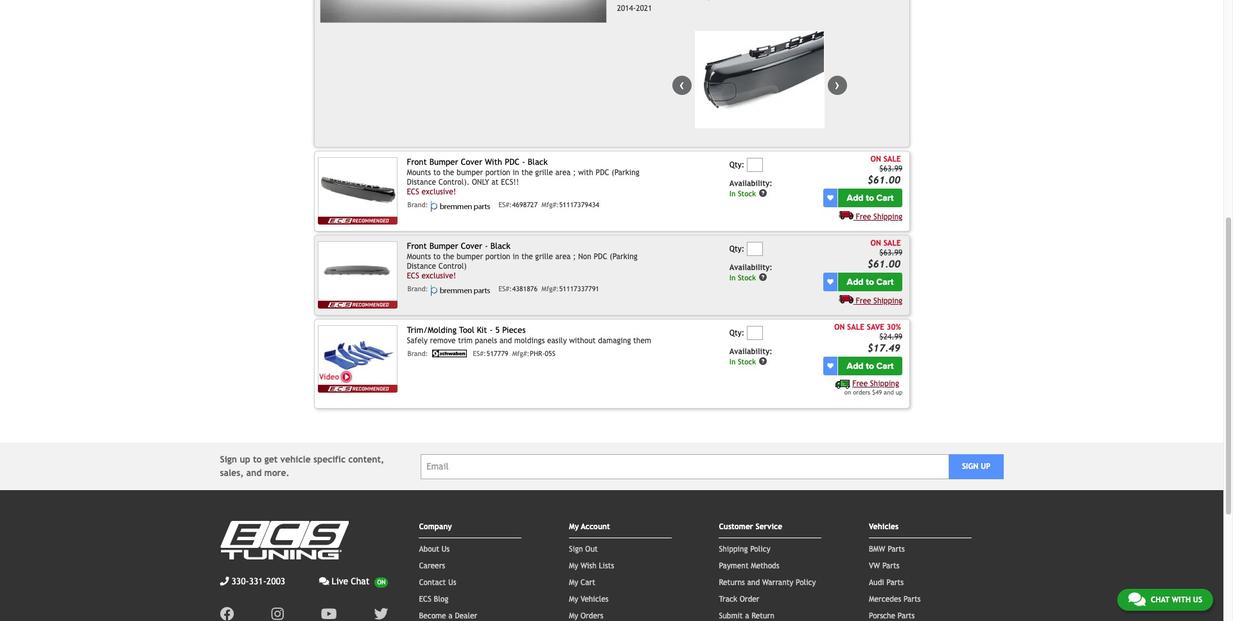 Task type: vqa. For each thing, say whether or not it's contained in the screenshot.


Task type: describe. For each thing, give the bounding box(es) containing it.
the up control).
[[443, 168, 454, 177]]

audi
[[869, 579, 885, 588]]

sign for sign up
[[962, 463, 979, 472]]

live chat
[[332, 577, 370, 587]]

add for front bumper cover - black
[[847, 277, 864, 288]]

qty: for trim/molding tool kit - 5 pieces
[[730, 329, 745, 338]]

2 vertical spatial us
[[1194, 596, 1203, 605]]

$61.00 for front bumper cover - black
[[868, 258, 901, 270]]

facebook logo image
[[220, 608, 234, 622]]

chat with us
[[1151, 596, 1203, 605]]

twitter logo image
[[374, 608, 388, 622]]

51117379434
[[559, 201, 599, 209]]

2021
[[636, 4, 652, 13]]

my cart link
[[569, 579, 595, 588]]

330-331-2003 link
[[220, 576, 285, 589]]

stock for front bumper cover with pdc - black
[[738, 189, 756, 198]]

2003
[[267, 577, 285, 587]]

cooper
[[695, 0, 720, 1]]

bremmen parts - corporate logo image for with
[[430, 201, 495, 212]]

order
[[740, 596, 760, 605]]

the up '4381876'
[[522, 252, 533, 261]]

es#4698727 - 51117379434 - front bumper cover with pdc - black  - mounts to the bumper portion in the grille area ; with pdc (parking distance control). only at ecs!! - bremmen parts - mini image
[[318, 158, 398, 217]]

and inside trim/molding tool kit - 5 pieces safely remove trim panels and moldings easily without damaging them
[[500, 336, 512, 345]]

05s
[[545, 350, 556, 358]]

my account
[[569, 523, 610, 532]]

contact us
[[419, 579, 457, 588]]

shipping policy link
[[719, 545, 771, 554]]

distance inside the front bumper cover - black mounts to the bumper portion in the grille area ; non pdc (parking distance control) ecs exclusive!
[[407, 262, 436, 271]]

f55
[[635, 0, 647, 1]]

/s/jcw
[[722, 0, 748, 1]]

0 vertical spatial pdc
[[505, 158, 520, 167]]

parts for audi parts
[[887, 579, 904, 588]]

contact us link
[[419, 579, 457, 588]]

kit
[[477, 326, 487, 336]]

the up 4698727
[[522, 168, 533, 177]]

brand: for front bumper cover with pdc - black
[[408, 201, 428, 209]]

bmw
[[869, 545, 886, 554]]

front bumper cover with pdc - black mounts to the bumper portion in the grille area ; with pdc (parking distance control). only at ecs!! ecs exclusive!
[[407, 158, 640, 196]]

my orders
[[569, 612, 604, 621]]

add for front bumper cover with pdc - black
[[847, 193, 864, 204]]

es#: for 5
[[473, 350, 486, 358]]

add to wish list image for front bumper cover with pdc - black
[[827, 195, 834, 201]]

sale for trim/molding tool kit - 5 pieces
[[847, 323, 865, 332]]

tool
[[459, 326, 474, 336]]

my orders link
[[569, 612, 604, 621]]

front for front bumper cover with pdc - black
[[407, 158, 427, 167]]

0 vertical spatial policy
[[751, 545, 771, 554]]

1 vertical spatial pdc
[[596, 168, 609, 177]]

1 horizontal spatial vehicles
[[869, 523, 899, 532]]

fits: f55 f56 f57 mini cooper /s/jcw 2014-2021
[[617, 0, 748, 13]]

1 vertical spatial chat
[[1151, 596, 1170, 605]]

up for sign up
[[981, 463, 991, 472]]

to inside front bumper cover with pdc - black mounts to the bumper portion in the grille area ; with pdc (parking distance control). only at ecs!! ecs exclusive!
[[433, 168, 441, 177]]

wish
[[581, 562, 597, 571]]

free shipping image
[[839, 211, 854, 220]]

track order link
[[719, 596, 760, 605]]

portion inside front bumper cover with pdc - black mounts to the bumper portion in the grille area ; with pdc (parking distance control). only at ecs!! ecs exclusive!
[[486, 168, 511, 177]]

payment methods link
[[719, 562, 780, 571]]

sale for front bumper cover - black
[[884, 239, 901, 248]]

my cart
[[569, 579, 595, 588]]

submit
[[719, 612, 743, 621]]

trim
[[458, 336, 473, 345]]

ecs tuning recommends this product. image for trim/molding tool kit - 5 pieces
[[318, 386, 398, 393]]

area inside the front bumper cover - black mounts to the bumper portion in the grille area ; non pdc (parking distance control) ecs exclusive!
[[556, 252, 571, 261]]

panels
[[475, 336, 497, 345]]

non
[[578, 252, 592, 261]]

›
[[835, 76, 840, 93]]

$17.49
[[868, 343, 901, 354]]

trim/molding
[[407, 326, 457, 336]]

vw parts
[[869, 562, 900, 571]]

sign for sign up to get vehicle specific content, sales, and more.
[[220, 455, 237, 465]]

grille inside front bumper cover with pdc - black mounts to the bumper portion in the grille area ; with pdc (parking distance control). only at ecs!! ecs exclusive!
[[535, 168, 553, 177]]

free inside 'free shipping on orders $49 and up'
[[853, 380, 868, 389]]

es#: 517779 mfg#: phr-05s
[[473, 350, 556, 358]]

qty: for front bumper cover with pdc - black
[[730, 161, 745, 170]]

4698727
[[512, 201, 538, 209]]

availability: for front bumper cover - black
[[730, 263, 773, 272]]

ecs tuning recommends this product. image for front bumper cover with pdc - black
[[318, 217, 398, 225]]

my vehicles link
[[569, 596, 609, 605]]

free for front bumper cover with pdc - black
[[856, 213, 871, 222]]

submit a return
[[719, 612, 775, 621]]

become a dealer
[[419, 612, 477, 621]]

cart for front bumper cover with pdc - black
[[877, 193, 894, 204]]

only
[[472, 178, 489, 187]]

area inside front bumper cover with pdc - black mounts to the bumper portion in the grille area ; with pdc (parking distance control). only at ecs!! ecs exclusive!
[[556, 168, 571, 177]]

orders
[[581, 612, 604, 621]]

2014-
[[617, 4, 636, 13]]

; inside the front bumper cover - black mounts to the bumper portion in the grille area ; non pdc (parking distance control) ecs exclusive!
[[573, 252, 576, 261]]

bumper inside the front bumper cover - black mounts to the bumper portion in the grille area ; non pdc (parking distance control) ecs exclusive!
[[457, 252, 483, 261]]

at
[[492, 178, 499, 187]]

phone image
[[220, 578, 229, 587]]

us for about us
[[442, 545, 450, 554]]

331-
[[249, 577, 267, 587]]

orders
[[853, 389, 871, 396]]

methods
[[751, 562, 780, 571]]

ecs inside front bumper cover with pdc - black mounts to the bumper portion in the grille area ; with pdc (parking distance control). only at ecs!! ecs exclusive!
[[407, 187, 419, 196]]

with inside front bumper cover with pdc - black mounts to the bumper portion in the grille area ; with pdc (parking distance control). only at ecs!! ecs exclusive!
[[578, 168, 594, 177]]

up for sign up to get vehicle specific content, sales, and more.
[[240, 455, 250, 465]]

cart for front bumper cover - black
[[877, 277, 894, 288]]

front bumper cover with pdc - black link
[[407, 158, 548, 167]]

question sign image
[[759, 357, 768, 366]]

service
[[756, 523, 783, 532]]

youtube logo image
[[321, 608, 337, 622]]

sign out
[[569, 545, 598, 554]]

blog
[[434, 596, 449, 605]]

careers link
[[419, 562, 445, 571]]

out
[[585, 545, 598, 554]]

4381876
[[512, 285, 538, 293]]

account
[[581, 523, 610, 532]]

careers
[[419, 562, 445, 571]]

- for $61.00
[[485, 242, 488, 251]]

schwaben - corporate logo image
[[430, 350, 469, 358]]

330-331-2003
[[232, 577, 285, 587]]

free shipping image for $17.49
[[836, 380, 850, 389]]

in for front bumper cover - black
[[730, 273, 736, 282]]

51117337791
[[559, 285, 599, 293]]

in for front bumper cover with pdc - black
[[730, 189, 736, 198]]

free shipping for front bumper cover with pdc - black
[[856, 213, 903, 222]]

exclusive! inside the front bumper cover - black mounts to the bumper portion in the grille area ; non pdc (parking distance control) ecs exclusive!
[[422, 272, 456, 281]]

30%
[[887, 323, 901, 332]]

shipping up payment in the bottom right of the page
[[719, 545, 748, 554]]

front bumper cover - black link
[[407, 242, 511, 251]]

parts for vw parts
[[883, 562, 900, 571]]

track order
[[719, 596, 760, 605]]

mfg#: for front bumper cover - black
[[542, 285, 559, 293]]

free shipping image for $61.00
[[839, 295, 854, 304]]

fits:
[[617, 0, 632, 1]]

› link
[[828, 76, 847, 95]]

$61.00 for front bumper cover with pdc - black
[[868, 174, 901, 186]]

ecs tuning image
[[220, 522, 349, 560]]

instagram logo image
[[271, 608, 284, 622]]

get
[[264, 455, 278, 465]]

ecs!!
[[501, 178, 519, 187]]

330-
[[232, 577, 249, 587]]

parts for bmw parts
[[888, 545, 905, 554]]

in inside the front bumper cover - black mounts to the bumper portion in the grille area ; non pdc (parking distance control) ecs exclusive!
[[513, 252, 519, 261]]

them
[[634, 336, 651, 345]]

mfg#: for front bumper cover with pdc - black
[[542, 201, 559, 209]]

brand: for front bumper cover - black
[[408, 285, 428, 293]]

bumper inside front bumper cover with pdc - black mounts to the bumper portion in the grille area ; with pdc (parking distance control). only at ecs!! ecs exclusive!
[[457, 168, 483, 177]]

company
[[419, 523, 452, 532]]

about us
[[419, 545, 450, 554]]

2 vertical spatial ecs
[[419, 596, 432, 605]]

and up order
[[748, 579, 760, 588]]

shipping right free shipping icon
[[874, 213, 903, 222]]

Email email field
[[421, 455, 949, 480]]

0 vertical spatial chat
[[351, 577, 370, 587]]

on
[[845, 389, 851, 396]]

517779
[[487, 350, 508, 358]]

pieces
[[502, 326, 526, 336]]

$63.99 for front bumper cover - black
[[880, 249, 903, 258]]

up inside 'free shipping on orders $49 and up'
[[896, 389, 903, 396]]

exclusive! inside front bumper cover with pdc - black mounts to the bumper portion in the grille area ; with pdc (parking distance control). only at ecs!! ecs exclusive!
[[422, 187, 456, 196]]

(parking inside front bumper cover with pdc - black mounts to the bumper portion in the grille area ; with pdc (parking distance control). only at ecs!! ecs exclusive!
[[612, 168, 640, 177]]

more.
[[264, 468, 290, 479]]

porsche parts link
[[869, 612, 915, 621]]

payment methods
[[719, 562, 780, 571]]

on for front bumper cover - black
[[871, 239, 881, 248]]

dealer
[[455, 612, 477, 621]]

returns and warranty policy
[[719, 579, 816, 588]]

grille inside the front bumper cover - black mounts to the bumper portion in the grille area ; non pdc (parking distance control) ecs exclusive!
[[535, 252, 553, 261]]

add to wish list image for trim/molding tool kit - 5 pieces
[[827, 363, 834, 370]]

parts for porsche parts
[[898, 612, 915, 621]]

5
[[495, 326, 500, 336]]

my vehicles
[[569, 596, 609, 605]]

1 horizontal spatial policy
[[796, 579, 816, 588]]



Task type: locate. For each thing, give the bounding box(es) containing it.
None text field
[[747, 158, 763, 172], [747, 327, 763, 341], [747, 158, 763, 172], [747, 327, 763, 341]]

my for my cart
[[569, 579, 578, 588]]

1 vertical spatial area
[[556, 252, 571, 261]]

bremmen parts - corporate logo image down control).
[[430, 201, 495, 212]]

3 add to cart from the top
[[847, 361, 894, 372]]

3 availability: from the top
[[730, 347, 773, 356]]

2 mounts from the top
[[407, 252, 431, 261]]

free shipping for front bumper cover - black
[[856, 297, 903, 306]]

cover for with
[[461, 158, 482, 167]]

vehicles up the orders
[[581, 596, 609, 605]]

trim/molding tool kit - 5 pieces link
[[407, 326, 526, 336]]

to
[[433, 168, 441, 177], [866, 193, 874, 204], [433, 252, 441, 261], [866, 277, 874, 288], [866, 361, 874, 372], [253, 455, 262, 465]]

2 horizontal spatial sign
[[962, 463, 979, 472]]

exclusive! down 'control)'
[[422, 272, 456, 281]]

us for contact us
[[448, 579, 457, 588]]

my
[[569, 523, 579, 532], [569, 562, 578, 571], [569, 579, 578, 588], [569, 596, 578, 605], [569, 612, 578, 621]]

1 vertical spatial qty:
[[730, 245, 745, 254]]

;
[[573, 168, 576, 177], [573, 252, 576, 261]]

- inside trim/molding tool kit - 5 pieces safely remove trim panels and moldings easily without damaging them
[[490, 326, 493, 336]]

with
[[485, 158, 502, 167]]

2 area from the top
[[556, 252, 571, 261]]

front right es#4381876 - 51117337791 - front bumper cover - black  - mounts to the bumper portion in the grille area ; non pdc (parking distance control) - bremmen parts - mini image on the left
[[407, 242, 427, 251]]

moldings
[[515, 336, 545, 345]]

; up 51117379434
[[573, 168, 576, 177]]

chat
[[351, 577, 370, 587], [1151, 596, 1170, 605]]

distance inside front bumper cover with pdc - black mounts to the bumper portion in the grille area ; with pdc (parking distance control). only at ecs!! ecs exclusive!
[[407, 178, 436, 187]]

0 vertical spatial question sign image
[[759, 189, 768, 198]]

track
[[719, 596, 738, 605]]

1 horizontal spatial a
[[745, 612, 749, 621]]

pdc inside the front bumper cover - black mounts to the bumper portion in the grille area ; non pdc (parking distance control) ecs exclusive!
[[594, 252, 608, 261]]

0 horizontal spatial with
[[578, 168, 594, 177]]

1 distance from the top
[[407, 178, 436, 187]]

add to cart for front bumper cover - black
[[847, 277, 894, 288]]

es#: left '4381876'
[[499, 285, 512, 293]]

grille up es#: 4381876 mfg#: 51117337791
[[535, 252, 553, 261]]

porsche
[[869, 612, 896, 621]]

add for trim/molding tool kit - 5 pieces
[[847, 361, 864, 372]]

2 vertical spatial ecs tuning recommends this product. image
[[318, 386, 398, 393]]

ecs tuning recommends this product. image for front bumper cover - black
[[318, 301, 398, 309]]

2 vertical spatial mfg#:
[[512, 350, 530, 358]]

mfg#: down moldings at the left bottom of page
[[512, 350, 530, 358]]

a left the "dealer"
[[449, 612, 453, 621]]

free right free shipping icon
[[856, 213, 871, 222]]

area up es#: 4698727 mfg#: 51117379434
[[556, 168, 571, 177]]

free shipping image up the on sale save 30% $24.99 $17.49
[[839, 295, 854, 304]]

sale inside the on sale save 30% $24.99 $17.49
[[847, 323, 865, 332]]

add to cart up save
[[847, 277, 894, 288]]

0 vertical spatial cover
[[461, 158, 482, 167]]

my left account
[[569, 523, 579, 532]]

1 stock from the top
[[738, 189, 756, 198]]

brand: for trim/molding tool kit - 5 pieces
[[408, 350, 428, 358]]

0 vertical spatial area
[[556, 168, 571, 177]]

mounts down front bumper cover with pdc - black link
[[407, 168, 431, 177]]

0 vertical spatial add
[[847, 193, 864, 204]]

my wish lists
[[569, 562, 614, 571]]

policy right warranty
[[796, 579, 816, 588]]

comments image left chat with us
[[1129, 592, 1146, 608]]

2 vertical spatial in
[[730, 357, 736, 366]]

f57
[[664, 0, 676, 1]]

0 vertical spatial -
[[522, 158, 525, 167]]

safely
[[407, 336, 428, 345]]

1 vertical spatial bumper
[[430, 242, 458, 251]]

2 qty: from the top
[[730, 245, 745, 254]]

availability: in stock for trim/molding tool kit - 5 pieces
[[730, 347, 773, 366]]

2 on sale $63.99 $61.00 from the top
[[868, 239, 903, 270]]

brand: up front bumper cover - black link
[[408, 201, 428, 209]]

to inside sign up to get vehicle specific content, sales, and more.
[[253, 455, 262, 465]]

add up the on sale save 30% $24.99 $17.49
[[847, 277, 864, 288]]

my for my orders
[[569, 612, 578, 621]]

3 add to cart button from the top
[[838, 357, 903, 376]]

policy up methods
[[751, 545, 771, 554]]

0 vertical spatial on sale $63.99 $61.00
[[868, 155, 903, 186]]

add to cart button for front bumper cover with pdc - black
[[838, 189, 903, 207]]

availability: for trim/molding tool kit - 5 pieces
[[730, 347, 773, 356]]

in up ecs!!
[[513, 168, 519, 177]]

1 vertical spatial exclusive!
[[422, 272, 456, 281]]

comments image for live
[[319, 578, 329, 587]]

live
[[332, 577, 348, 587]]

2 a from the left
[[745, 612, 749, 621]]

0 vertical spatial free shipping image
[[839, 295, 854, 304]]

es#: for pdc
[[499, 201, 512, 209]]

1 vertical spatial policy
[[796, 579, 816, 588]]

return
[[752, 612, 775, 621]]

brand:
[[408, 201, 428, 209], [408, 285, 428, 293], [408, 350, 428, 358]]

es#: down panels
[[473, 350, 486, 358]]

on inside the on sale save 30% $24.99 $17.49
[[835, 323, 845, 332]]

2 vertical spatial brand:
[[408, 350, 428, 358]]

my wish lists link
[[569, 562, 614, 571]]

1 availability: in stock from the top
[[730, 179, 773, 198]]

question sign image for front bumper cover - black
[[759, 273, 768, 282]]

1 question sign image from the top
[[759, 189, 768, 198]]

add to cart up free shipping icon
[[847, 193, 894, 204]]

cover for -
[[461, 242, 482, 251]]

remove
[[430, 336, 456, 345]]

2 stock from the top
[[738, 273, 756, 282]]

sign
[[220, 455, 237, 465], [962, 463, 979, 472], [569, 545, 583, 554]]

free shipping on orders $49 and up
[[845, 380, 903, 396]]

mfg#: right '4381876'
[[542, 285, 559, 293]]

shipping policy
[[719, 545, 771, 554]]

exclusive! down control).
[[422, 187, 456, 196]]

stock for front bumper cover - black
[[738, 273, 756, 282]]

bumper up control).
[[430, 158, 458, 167]]

add to cart
[[847, 193, 894, 204], [847, 277, 894, 288], [847, 361, 894, 372]]

my down my cart link
[[569, 596, 578, 605]]

grille up es#: 4698727 mfg#: 51117379434
[[535, 168, 553, 177]]

$63.99 for front bumper cover with pdc - black
[[880, 165, 903, 174]]

3 in from the top
[[730, 357, 736, 366]]

stock for trim/molding tool kit - 5 pieces
[[738, 357, 756, 366]]

about us link
[[419, 545, 450, 554]]

bremmen parts - corporate logo image
[[430, 201, 495, 212], [430, 285, 495, 296]]

1 bremmen parts - corporate logo image from the top
[[430, 201, 495, 212]]

1 vertical spatial question sign image
[[759, 273, 768, 282]]

1 bumper from the top
[[430, 158, 458, 167]]

es#517779 - phr-05s - trim/molding tool kit - 5 pieces - safely remove trim panels and moldings easily without damaging them - schwaben - audi bmw volkswagen mercedes benz mini porsche image
[[318, 326, 398, 386]]

1 on sale $63.99 $61.00 from the top
[[868, 155, 903, 186]]

shipping up the 30%
[[874, 297, 903, 306]]

2 vertical spatial add to cart button
[[838, 357, 903, 376]]

0 vertical spatial mfg#:
[[542, 201, 559, 209]]

1 vertical spatial ecs tuning recommends this product. image
[[318, 301, 398, 309]]

my up my vehicles
[[569, 579, 578, 588]]

2 vertical spatial add
[[847, 361, 864, 372]]

2 cover from the top
[[461, 242, 482, 251]]

1 in from the top
[[730, 189, 736, 198]]

2 vertical spatial es#:
[[473, 350, 486, 358]]

area left non
[[556, 252, 571, 261]]

0 horizontal spatial a
[[449, 612, 453, 621]]

1 exclusive! from the top
[[422, 187, 456, 196]]

availability: in stock for front bumper cover - black
[[730, 263, 773, 282]]

to inside the front bumper cover - black mounts to the bumper portion in the grille area ; non pdc (parking distance control) ecs exclusive!
[[433, 252, 441, 261]]

0 vertical spatial free shipping
[[856, 213, 903, 222]]

parts right bmw
[[888, 545, 905, 554]]

2 ecs tuning recommends this product. image from the top
[[318, 301, 398, 309]]

1 vertical spatial bumper
[[457, 252, 483, 261]]

0 horizontal spatial -
[[485, 242, 488, 251]]

0 vertical spatial ;
[[573, 168, 576, 177]]

black inside front bumper cover with pdc - black mounts to the bumper portion in the grille area ; with pdc (parking distance control). only at ecs!! ecs exclusive!
[[528, 158, 548, 167]]

1 vertical spatial free
[[856, 297, 871, 306]]

sign for sign out
[[569, 545, 583, 554]]

; inside front bumper cover with pdc - black mounts to the bumper portion in the grille area ; with pdc (parking distance control). only at ecs!! ecs exclusive!
[[573, 168, 576, 177]]

3 availability: in stock from the top
[[730, 347, 773, 366]]

2 $61.00 from the top
[[868, 258, 901, 270]]

on
[[871, 155, 881, 164], [871, 239, 881, 248], [835, 323, 845, 332]]

0 vertical spatial ecs
[[407, 187, 419, 196]]

2 in from the top
[[730, 273, 736, 282]]

brand: down safely
[[408, 350, 428, 358]]

0 vertical spatial front
[[407, 158, 427, 167]]

0 vertical spatial bumper
[[430, 158, 458, 167]]

sign inside sign up to get vehicle specific content, sales, and more.
[[220, 455, 237, 465]]

my left the orders
[[569, 612, 578, 621]]

2 question sign image from the top
[[759, 273, 768, 282]]

2 grille from the top
[[535, 252, 553, 261]]

question sign image
[[759, 189, 768, 198], [759, 273, 768, 282]]

3 add to wish list image from the top
[[827, 363, 834, 370]]

availability: for front bumper cover with pdc - black
[[730, 179, 773, 188]]

become
[[419, 612, 446, 621]]

1 front from the top
[[407, 158, 427, 167]]

add to cart for front bumper cover with pdc - black
[[847, 193, 894, 204]]

on sale $63.99 $61.00 for front bumper cover - black
[[868, 239, 903, 270]]

1 free shipping from the top
[[856, 213, 903, 222]]

portion inside the front bumper cover - black mounts to the bumper portion in the grille area ; non pdc (parking distance control) ecs exclusive!
[[486, 252, 511, 261]]

(parking inside the front bumper cover - black mounts to the bumper portion in the grille area ; non pdc (parking distance control) ecs exclusive!
[[610, 252, 638, 261]]

f56
[[649, 0, 661, 1]]

1 vertical spatial on
[[871, 239, 881, 248]]

0 vertical spatial availability:
[[730, 179, 773, 188]]

1 area from the top
[[556, 168, 571, 177]]

vw
[[869, 562, 880, 571]]

1 $63.99 from the top
[[880, 165, 903, 174]]

3 brand: from the top
[[408, 350, 428, 358]]

1 vertical spatial ;
[[573, 252, 576, 261]]

parts up the porsche parts
[[904, 596, 921, 605]]

free shipping image
[[839, 295, 854, 304], [836, 380, 850, 389]]

1 vertical spatial distance
[[407, 262, 436, 271]]

my for my vehicles
[[569, 596, 578, 605]]

1 $61.00 from the top
[[868, 174, 901, 186]]

1 vertical spatial with
[[1172, 596, 1191, 605]]

my left wish
[[569, 562, 578, 571]]

1 vertical spatial portion
[[486, 252, 511, 261]]

0 vertical spatial bremmen parts - corporate logo image
[[430, 201, 495, 212]]

add to wish list image
[[827, 195, 834, 201], [827, 279, 834, 285], [827, 363, 834, 370]]

cover inside front bumper cover with pdc - black mounts to the bumper portion in the grille area ; with pdc (parking distance control). only at ecs!! ecs exclusive!
[[461, 158, 482, 167]]

damaging
[[598, 336, 631, 345]]

add to cart button up save
[[838, 273, 903, 292]]

with
[[578, 168, 594, 177], [1172, 596, 1191, 605]]

and right $49
[[884, 389, 894, 396]]

bumper for front bumper cover - black
[[430, 242, 458, 251]]

1 vertical spatial brand:
[[408, 285, 428, 293]]

ecs right es#4698727 - 51117379434 - front bumper cover with pdc - black  - mounts to the bumper portion in the grille area ; with pdc (parking distance control). only at ecs!! - bremmen parts - mini image
[[407, 187, 419, 196]]

and down pieces
[[500, 336, 512, 345]]

0 vertical spatial comments image
[[319, 578, 329, 587]]

sale for front bumper cover with pdc - black
[[884, 155, 901, 164]]

ecs blog link
[[419, 596, 449, 605]]

add up free shipping icon
[[847, 193, 864, 204]]

mini
[[678, 0, 693, 1]]

add to wish list image for front bumper cover - black
[[827, 279, 834, 285]]

0 vertical spatial es#:
[[499, 201, 512, 209]]

3 stock from the top
[[738, 357, 756, 366]]

mounts
[[407, 168, 431, 177], [407, 252, 431, 261]]

parts down mercedes parts link
[[898, 612, 915, 621]]

0 vertical spatial exclusive!
[[422, 187, 456, 196]]

shipping inside 'free shipping on orders $49 and up'
[[870, 380, 899, 389]]

2 availability: from the top
[[730, 263, 773, 272]]

distance left 'control)'
[[407, 262, 436, 271]]

free up orders
[[853, 380, 868, 389]]

0 vertical spatial black
[[528, 158, 548, 167]]

2 vertical spatial stock
[[738, 357, 756, 366]]

1 bumper from the top
[[457, 168, 483, 177]]

2 horizontal spatial -
[[522, 158, 525, 167]]

pdc up 51117379434
[[596, 168, 609, 177]]

- inside front bumper cover with pdc - black mounts to the bumper portion in the grille area ; with pdc (parking distance control). only at ecs!! ecs exclusive!
[[522, 158, 525, 167]]

comments image inside the chat with us link
[[1129, 592, 1146, 608]]

cover up only
[[461, 158, 482, 167]]

bumper down front bumper cover - black link
[[457, 252, 483, 261]]

and inside sign up to get vehicle specific content, sales, and more.
[[246, 468, 262, 479]]

es#: left 4698727
[[499, 201, 512, 209]]

cart for trim/molding tool kit - 5 pieces
[[877, 361, 894, 372]]

easily
[[547, 336, 567, 345]]

free up save
[[856, 297, 871, 306]]

customer service
[[719, 523, 783, 532]]

comments image inside live chat link
[[319, 578, 329, 587]]

1 vertical spatial bremmen parts - corporate logo image
[[430, 285, 495, 296]]

1 cover from the top
[[461, 158, 482, 167]]

sale
[[884, 155, 901, 164], [884, 239, 901, 248], [847, 323, 865, 332]]

bumper down front bumper cover with pdc - black link
[[457, 168, 483, 177]]

pdc
[[505, 158, 520, 167], [596, 168, 609, 177], [594, 252, 608, 261]]

add to cart button up 'free shipping on orders $49 and up' on the right of the page
[[838, 357, 903, 376]]

in up '4381876'
[[513, 252, 519, 261]]

1 vertical spatial -
[[485, 242, 488, 251]]

2 bumper from the top
[[457, 252, 483, 261]]

2 add from the top
[[847, 277, 864, 288]]

shipping up $49
[[870, 380, 899, 389]]

comments image for chat
[[1129, 592, 1146, 608]]

sales,
[[220, 468, 244, 479]]

0 horizontal spatial black
[[491, 242, 511, 251]]

add to cart button for front bumper cover - black
[[838, 273, 903, 292]]

None text field
[[747, 242, 763, 257]]

4 my from the top
[[569, 596, 578, 605]]

front inside the front bumper cover - black mounts to the bumper portion in the grille area ; non pdc (parking distance control) ecs exclusive!
[[407, 242, 427, 251]]

on for front bumper cover with pdc - black
[[871, 155, 881, 164]]

up inside sign up button
[[981, 463, 991, 472]]

parts up mercedes parts link
[[887, 579, 904, 588]]

1 horizontal spatial -
[[490, 326, 493, 336]]

bremmen parts - corporate logo image down 'control)'
[[430, 285, 495, 296]]

1 vertical spatial add to cart
[[847, 277, 894, 288]]

1 vertical spatial on sale $63.99 $61.00
[[868, 239, 903, 270]]

1 vertical spatial cover
[[461, 242, 482, 251]]

portion down front bumper cover - black link
[[486, 252, 511, 261]]

0 vertical spatial stock
[[738, 189, 756, 198]]

1 add to wish list image from the top
[[827, 195, 834, 201]]

mounts down front bumper cover - black link
[[407, 252, 431, 261]]

comments image left the live
[[319, 578, 329, 587]]

0 vertical spatial in
[[730, 189, 736, 198]]

bumper up 'control)'
[[430, 242, 458, 251]]

0 vertical spatial portion
[[486, 168, 511, 177]]

black inside the front bumper cover - black mounts to the bumper portion in the grille area ; non pdc (parking distance control) ecs exclusive!
[[491, 242, 511, 251]]

ecs inside the front bumper cover - black mounts to the bumper portion in the grille area ; non pdc (parking distance control) ecs exclusive!
[[407, 272, 419, 281]]

ecs tuning recommends this product. image
[[318, 217, 398, 225], [318, 301, 398, 309], [318, 386, 398, 393]]

mounts inside the front bumper cover - black mounts to the bumper portion in the grille area ; non pdc (parking distance control) ecs exclusive!
[[407, 252, 431, 261]]

availability: in stock for front bumper cover with pdc - black
[[730, 179, 773, 198]]

0 vertical spatial grille
[[535, 168, 553, 177]]

1 vertical spatial us
[[448, 579, 457, 588]]

0 vertical spatial $61.00
[[868, 174, 901, 186]]

us
[[442, 545, 450, 554], [448, 579, 457, 588], [1194, 596, 1203, 605]]

1 horizontal spatial sign
[[569, 545, 583, 554]]

- inside the front bumper cover - black mounts to the bumper portion in the grille area ; non pdc (parking distance control) ecs exclusive!
[[485, 242, 488, 251]]

add up orders
[[847, 361, 864, 372]]

0 vertical spatial add to cart
[[847, 193, 894, 204]]

3 ecs tuning recommends this product. image from the top
[[318, 386, 398, 393]]

content,
[[348, 455, 384, 465]]

1 vertical spatial vehicles
[[581, 596, 609, 605]]

front inside front bumper cover with pdc - black mounts to the bumper portion in the grille area ; with pdc (parking distance control). only at ecs!! ecs exclusive!
[[407, 158, 427, 167]]

brand: up trim/molding
[[408, 285, 428, 293]]

- for $17.49
[[490, 326, 493, 336]]

1 portion from the top
[[486, 168, 511, 177]]

3 qty: from the top
[[730, 329, 745, 338]]

2 vertical spatial on
[[835, 323, 845, 332]]

my for my wish lists
[[569, 562, 578, 571]]

1 vertical spatial add
[[847, 277, 864, 288]]

front for front bumper cover - black
[[407, 242, 427, 251]]

bremmen parts - corporate logo image for -
[[430, 285, 495, 296]]

mfg#: right 4698727
[[542, 201, 559, 209]]

0 vertical spatial (parking
[[612, 168, 640, 177]]

add to cart up 'free shipping on orders $49 and up' on the right of the page
[[847, 361, 894, 372]]

a left return
[[745, 612, 749, 621]]

policy
[[751, 545, 771, 554], [796, 579, 816, 588]]

free for front bumper cover - black
[[856, 297, 871, 306]]

comments image
[[319, 578, 329, 587], [1129, 592, 1146, 608]]

about
[[419, 545, 439, 554]]

a for submit
[[745, 612, 749, 621]]

2 bremmen parts - corporate logo image from the top
[[430, 285, 495, 296]]

0 vertical spatial brand:
[[408, 201, 428, 209]]

payment
[[719, 562, 749, 571]]

bumper for front bumper cover with pdc - black
[[430, 158, 458, 167]]

2 free shipping from the top
[[856, 297, 903, 306]]

2 my from the top
[[569, 562, 578, 571]]

1 availability: from the top
[[730, 179, 773, 188]]

add to cart for trim/molding tool kit - 5 pieces
[[847, 361, 894, 372]]

on sale save 30% $24.99 $17.49
[[835, 323, 903, 354]]

1 vertical spatial availability:
[[730, 263, 773, 272]]

add to cart button up free shipping icon
[[838, 189, 903, 207]]

live chat link
[[319, 576, 388, 589]]

bumper inside front bumper cover with pdc - black mounts to the bumper portion in the grille area ; with pdc (parking distance control). only at ecs!! ecs exclusive!
[[430, 158, 458, 167]]

1 in from the top
[[513, 168, 519, 177]]

and inside 'free shipping on orders $49 and up'
[[884, 389, 894, 396]]

bumper inside the front bumper cover - black mounts to the bumper portion in the grille area ; non pdc (parking distance control) ecs exclusive!
[[430, 242, 458, 251]]

vw parts link
[[869, 562, 900, 571]]

0 vertical spatial us
[[442, 545, 450, 554]]

1 vertical spatial add to cart button
[[838, 273, 903, 292]]

availability: in stock
[[730, 179, 773, 198], [730, 263, 773, 282], [730, 347, 773, 366]]

0 horizontal spatial vehicles
[[581, 596, 609, 605]]

bmw parts link
[[869, 545, 905, 554]]

up
[[896, 389, 903, 396], [240, 455, 250, 465], [981, 463, 991, 472]]

lists
[[599, 562, 614, 571]]

1 vertical spatial stock
[[738, 273, 756, 282]]

and right "sales,"
[[246, 468, 262, 479]]

up inside sign up to get vehicle specific content, sales, and more.
[[240, 455, 250, 465]]

2 $63.99 from the top
[[880, 249, 903, 258]]

on for trim/molding tool kit - 5 pieces
[[835, 323, 845, 332]]

trim/molding tool kit - 5 pieces safely remove trim panels and moldings easily without damaging them
[[407, 326, 651, 345]]

front
[[407, 158, 427, 167], [407, 242, 427, 251]]

ecs left 'blog'
[[419, 596, 432, 605]]

es#: 4698727 mfg#: 51117379434
[[499, 201, 599, 209]]

2 ; from the top
[[573, 252, 576, 261]]

1 vertical spatial sale
[[884, 239, 901, 248]]

shipping
[[874, 213, 903, 222], [874, 297, 903, 306], [870, 380, 899, 389], [719, 545, 748, 554]]

on sale $63.99 $61.00 for front bumper cover with pdc - black
[[868, 155, 903, 186]]

qty: for front bumper cover - black
[[730, 245, 745, 254]]

es#4381876 - 51117337791 - front bumper cover - black  - mounts to the bumper portion in the grille area ; non pdc (parking distance control) - bremmen parts - mini image
[[318, 242, 398, 301]]

1 grille from the top
[[535, 168, 553, 177]]

3 add from the top
[[847, 361, 864, 372]]

1 vertical spatial ecs
[[407, 272, 419, 281]]

vehicles up bmw parts
[[869, 523, 899, 532]]

5 my from the top
[[569, 612, 578, 621]]

front right es#4698727 - 51117379434 - front bumper cover with pdc - black  - mounts to the bumper portion in the grille area ; with pdc (parking distance control). only at ecs!! - bremmen parts - mini image
[[407, 158, 427, 167]]

es#: for black
[[499, 285, 512, 293]]

0 horizontal spatial up
[[240, 455, 250, 465]]

; left non
[[573, 252, 576, 261]]

my for my account
[[569, 523, 579, 532]]

2 distance from the top
[[407, 262, 436, 271]]

es#: 4381876 mfg#: 51117337791
[[499, 285, 599, 293]]

1 vertical spatial comments image
[[1129, 592, 1146, 608]]

distance left control).
[[407, 178, 436, 187]]

add to cart button for trim/molding tool kit - 5 pieces
[[838, 357, 903, 376]]

free shipping right free shipping icon
[[856, 213, 903, 222]]

2 in from the top
[[513, 252, 519, 261]]

0 vertical spatial in
[[513, 168, 519, 177]]

2 add to wish list image from the top
[[827, 279, 834, 285]]

vehicle
[[280, 455, 311, 465]]

1 ; from the top
[[573, 168, 576, 177]]

3 my from the top
[[569, 579, 578, 588]]

without
[[569, 336, 596, 345]]

in inside front bumper cover with pdc - black mounts to the bumper portion in the grille area ; with pdc (parking distance control). only at ecs!! ecs exclusive!
[[513, 168, 519, 177]]

returns
[[719, 579, 745, 588]]

2 vertical spatial sale
[[847, 323, 865, 332]]

free shipping image up on at bottom right
[[836, 380, 850, 389]]

in for trim/molding tool kit - 5 pieces
[[730, 357, 736, 366]]

0 horizontal spatial comments image
[[319, 578, 329, 587]]

2 exclusive! from the top
[[422, 272, 456, 281]]

1 vertical spatial black
[[491, 242, 511, 251]]

audi parts
[[869, 579, 904, 588]]

1 a from the left
[[449, 612, 453, 621]]

pdc right with
[[505, 158, 520, 167]]

1 my from the top
[[569, 523, 579, 532]]

front bumper cover - black mounts to the bumper portion in the grille area ; non pdc (parking distance control) ecs exclusive!
[[407, 242, 638, 281]]

1 add to cart from the top
[[847, 193, 894, 204]]

2 vertical spatial add to wish list image
[[827, 363, 834, 370]]

1 vertical spatial add to wish list image
[[827, 279, 834, 285]]

2 portion from the top
[[486, 252, 511, 261]]

parts right vw
[[883, 562, 900, 571]]

grille
[[535, 168, 553, 177], [535, 252, 553, 261]]

parts for mercedes parts
[[904, 596, 921, 605]]

0 vertical spatial vehicles
[[869, 523, 899, 532]]

stock
[[738, 189, 756, 198], [738, 273, 756, 282], [738, 357, 756, 366]]

the up 'control)'
[[443, 252, 454, 261]]

specific
[[314, 455, 346, 465]]

2 horizontal spatial up
[[981, 463, 991, 472]]

a for become
[[449, 612, 453, 621]]

0 horizontal spatial chat
[[351, 577, 370, 587]]

1 vertical spatial free shipping
[[856, 297, 903, 306]]

2 front from the top
[[407, 242, 427, 251]]

porsche parts
[[869, 612, 915, 621]]

customer
[[719, 523, 754, 532]]

‹
[[680, 76, 685, 93]]

$49
[[873, 389, 882, 396]]

free shipping up save
[[856, 297, 903, 306]]

cover inside the front bumper cover - black mounts to the bumper portion in the grille area ; non pdc (parking distance control) ecs exclusive!
[[461, 242, 482, 251]]

1 add from the top
[[847, 193, 864, 204]]

pdc right non
[[594, 252, 608, 261]]

2 add to cart button from the top
[[838, 273, 903, 292]]

0 vertical spatial $63.99
[[880, 165, 903, 174]]

2 brand: from the top
[[408, 285, 428, 293]]

submit a return link
[[719, 612, 775, 621]]

2 add to cart from the top
[[847, 277, 894, 288]]

mfg#: for trim/molding tool kit - 5 pieces
[[512, 350, 530, 358]]

portion up at
[[486, 168, 511, 177]]

1 add to cart button from the top
[[838, 189, 903, 207]]

cover up 'control)'
[[461, 242, 482, 251]]

1 mounts from the top
[[407, 168, 431, 177]]

0 horizontal spatial sign
[[220, 455, 237, 465]]

2 availability: in stock from the top
[[730, 263, 773, 282]]

question sign image for front bumper cover with pdc - black
[[759, 189, 768, 198]]

0 vertical spatial ecs tuning recommends this product. image
[[318, 217, 398, 225]]

0 vertical spatial with
[[578, 168, 594, 177]]

mfg#:
[[542, 201, 559, 209], [542, 285, 559, 293], [512, 350, 530, 358]]

ecs down front bumper cover - black link
[[407, 272, 419, 281]]

sign inside button
[[962, 463, 979, 472]]

1 qty: from the top
[[730, 161, 745, 170]]

0 vertical spatial mounts
[[407, 168, 431, 177]]

1 brand: from the top
[[408, 201, 428, 209]]

2 bumper from the top
[[430, 242, 458, 251]]

1 vertical spatial mfg#:
[[542, 285, 559, 293]]

1 vertical spatial grille
[[535, 252, 553, 261]]

mounts inside front bumper cover with pdc - black mounts to the bumper portion in the grille area ; with pdc (parking distance control). only at ecs!! ecs exclusive!
[[407, 168, 431, 177]]

$63.99
[[880, 165, 903, 174], [880, 249, 903, 258]]

0 vertical spatial availability: in stock
[[730, 179, 773, 198]]

1 ecs tuning recommends this product. image from the top
[[318, 217, 398, 225]]



